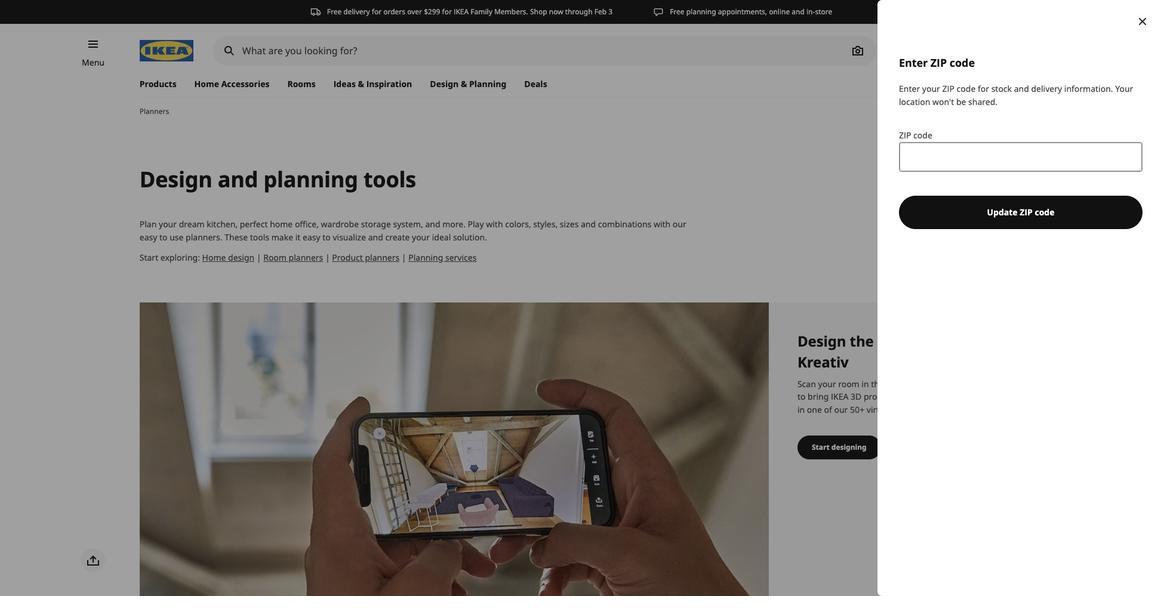Task type: vqa. For each thing, say whether or not it's contained in the screenshot.
Log-
no



Task type: locate. For each thing, give the bounding box(es) containing it.
perfect
[[240, 218, 268, 230], [877, 331, 929, 351]]

easy down plan
[[140, 232, 157, 243]]

| down create in the left of the page
[[402, 252, 406, 263]]

2 enter from the top
[[899, 83, 920, 94]]

1 horizontal spatial planning
[[469, 78, 506, 90]]

ikea logotype, go to start page image
[[140, 40, 193, 61]]

1 easy from the left
[[140, 232, 157, 243]]

code up canton
[[950, 56, 975, 70]]

1 horizontal spatial in
[[862, 378, 869, 390]]

your up bring
[[818, 378, 836, 390]]

to down wardrobe
[[323, 232, 331, 243]]

these
[[225, 232, 248, 243]]

2 free from the left
[[670, 7, 684, 17]]

0 horizontal spatial design
[[140, 165, 212, 194]]

our
[[673, 218, 686, 230], [834, 404, 848, 416]]

1 horizontal spatial start
[[812, 443, 830, 453]]

wardrobe
[[321, 218, 359, 230]]

3d
[[851, 391, 862, 403]]

1 horizontal spatial for
[[442, 7, 452, 17]]

0 vertical spatial start
[[140, 252, 158, 263]]

planning services link
[[408, 252, 477, 263]]

the inside design the perfect space with ikea kreativ
[[850, 331, 874, 351]]

inspiration
[[366, 78, 412, 90]]

planners
[[289, 252, 323, 263], [365, 252, 400, 263]]

styles,
[[533, 218, 558, 230]]

2 vertical spatial design
[[798, 331, 846, 351]]

0 horizontal spatial &
[[358, 78, 364, 90]]

& for design
[[461, 78, 467, 90]]

zip inside update zip code "button"
[[1020, 207, 1033, 218]]

in left one
[[798, 404, 805, 416]]

2 horizontal spatial |
[[402, 252, 406, 263]]

our right combinations
[[673, 218, 686, 230]]

canton
[[971, 80, 1001, 91]]

1 horizontal spatial with
[[654, 218, 671, 230]]

0 vertical spatial space
[[932, 331, 973, 351]]

0 vertical spatial home
[[194, 78, 219, 90]]

start designing button
[[798, 436, 881, 460]]

2 | from the left
[[325, 252, 330, 263]]

1 horizontal spatial planners
[[365, 252, 400, 263]]

start
[[140, 252, 158, 263], [812, 443, 830, 453]]

planning up office,
[[263, 165, 358, 194]]

0 horizontal spatial to
[[159, 232, 167, 243]]

your
[[922, 83, 940, 94], [159, 218, 177, 230], [412, 232, 430, 243], [818, 378, 836, 390], [998, 378, 1016, 390], [918, 391, 936, 403]]

planning down "ideal"
[[408, 252, 443, 263]]

start left the exploring: at the left top of page
[[140, 252, 158, 263]]

start for start designing
[[812, 443, 830, 453]]

0 horizontal spatial planning
[[263, 165, 358, 194]]

room
[[263, 252, 286, 263]]

2 & from the left
[[461, 78, 467, 90]]

0 vertical spatial perfect
[[240, 218, 268, 230]]

kitchen,
[[207, 218, 238, 230]]

free delivery for orders over $299 for ikea family members. shop now through feb 3 link
[[310, 7, 613, 17]]

0 horizontal spatial |
[[257, 252, 261, 263]]

design right inspiration
[[430, 78, 459, 90]]

in right room
[[862, 378, 869, 390]]

zip inside enter your zip code for stock and delivery information. your location won't be shared.
[[942, 83, 955, 94]]

design
[[430, 78, 459, 90], [140, 165, 212, 194], [798, 331, 846, 351]]

2 horizontal spatial design
[[798, 331, 846, 351]]

start exploring: home design | room planners | product planners | planning services
[[140, 252, 477, 263]]

& inside ideas & inspiration link
[[358, 78, 364, 90]]

0 horizontal spatial free
[[327, 7, 342, 17]]

to down scan
[[798, 391, 806, 403]]

own
[[1018, 378, 1035, 390]]

0 vertical spatial enter
[[899, 56, 928, 70]]

space up app
[[932, 331, 973, 351]]

and inside scan your room in the ikea mobile app and design your own space to bring ikea 3d products into your home, in mixed reality, or start in one of our 50+ virtual showrooms.
[[952, 378, 967, 390]]

information.
[[1064, 83, 1113, 94]]

1 vertical spatial our
[[834, 404, 848, 416]]

0 vertical spatial the
[[850, 331, 874, 351]]

tools left make
[[250, 232, 269, 243]]

the up products
[[871, 378, 884, 390]]

1 horizontal spatial &
[[461, 78, 467, 90]]

0 horizontal spatial in
[[798, 404, 805, 416]]

planners down create in the left of the page
[[365, 252, 400, 263]]

1 vertical spatial space
[[1037, 378, 1059, 390]]

2 horizontal spatial to
[[798, 391, 806, 403]]

menu button
[[82, 56, 104, 69]]

easy
[[140, 232, 157, 243], [303, 232, 320, 243]]

showrooms.
[[894, 404, 942, 416]]

design inside design the perfect space with ikea kreativ
[[798, 331, 846, 351]]

our inside the plan your dream kitchen, perfect home office, wardrobe storage system, and more. play with colors, styles, sizes and combinations with our easy to use planners. these tools make it easy to visualize and create your ideal solution.
[[673, 218, 686, 230]]

in
[[862, 378, 869, 390], [966, 391, 973, 403], [798, 404, 805, 416]]

and up home,
[[952, 378, 967, 390]]

and right "stock"
[[1014, 83, 1029, 94]]

enter
[[899, 56, 928, 70], [899, 83, 920, 94]]

products link
[[140, 72, 185, 97]]

1 vertical spatial planning
[[408, 252, 443, 263]]

ideas
[[334, 78, 356, 90]]

1 horizontal spatial perfect
[[877, 331, 929, 351]]

shop
[[530, 7, 547, 17]]

perfect inside design the perfect space with ikea kreativ
[[877, 331, 929, 351]]

planners.
[[186, 232, 222, 243]]

update zip code button
[[899, 196, 1143, 229]]

0 horizontal spatial perfect
[[240, 218, 268, 230]]

1 horizontal spatial delivery
[[1031, 83, 1062, 94]]

0 horizontal spatial planning
[[408, 252, 443, 263]]

zip code
[[899, 130, 932, 141]]

2 vertical spatial in
[[798, 404, 805, 416]]

1 vertical spatial planning
[[263, 165, 358, 194]]

1 horizontal spatial easy
[[303, 232, 320, 243]]

free inside "free planning appointments, online and in-store" link
[[670, 7, 684, 17]]

0 horizontal spatial tools
[[250, 232, 269, 243]]

free delivery for orders over $299 for ikea family members. shop now through feb 3
[[327, 7, 613, 17]]

in left mixed
[[966, 391, 973, 403]]

0 vertical spatial delivery
[[343, 7, 370, 17]]

1 free from the left
[[327, 7, 342, 17]]

0 horizontal spatial planners
[[289, 252, 323, 263]]

ikea up own
[[1012, 331, 1044, 351]]

0 horizontal spatial our
[[673, 218, 686, 230]]

0 horizontal spatial space
[[932, 331, 973, 351]]

planning left deals on the top of the page
[[469, 78, 506, 90]]

0 vertical spatial planning
[[686, 7, 716, 17]]

1 vertical spatial perfect
[[877, 331, 929, 351]]

your up use
[[159, 218, 177, 230]]

to left use
[[159, 232, 167, 243]]

the
[[850, 331, 874, 351], [871, 378, 884, 390]]

1 vertical spatial design
[[140, 165, 212, 194]]

your down mobile
[[918, 391, 936, 403]]

1 horizontal spatial |
[[325, 252, 330, 263]]

design & planning
[[430, 78, 506, 90]]

2 horizontal spatial with
[[976, 331, 1008, 351]]

our right of
[[834, 404, 848, 416]]

code inside enter your zip code for stock and delivery information. your location won't be shared.
[[957, 83, 976, 94]]

enter for enter your zip code for stock and delivery information. your location won't be shared.
[[899, 83, 920, 94]]

design for design the perfect space with ikea kreativ
[[798, 331, 846, 351]]

dream
[[179, 218, 205, 230]]

with right combinations
[[654, 218, 671, 230]]

ikea left family
[[454, 7, 469, 17]]

room planners link
[[263, 252, 323, 263]]

0 horizontal spatial easy
[[140, 232, 157, 243]]

in-
[[807, 7, 815, 17]]

code up be
[[957, 83, 976, 94]]

create
[[385, 232, 410, 243]]

design & planning link
[[421, 72, 515, 97]]

1 vertical spatial enter
[[899, 83, 920, 94]]

1 enter from the top
[[899, 56, 928, 70]]

canton button
[[954, 73, 1029, 93]]

your up 'won't'
[[922, 83, 940, 94]]

delivery left orders at the left
[[343, 7, 370, 17]]

tools up the storage
[[364, 165, 416, 194]]

free inside free delivery for orders over $299 for ikea family members. shop now through feb 3 link
[[327, 7, 342, 17]]

planning
[[686, 7, 716, 17], [263, 165, 358, 194]]

0 vertical spatial tools
[[364, 165, 416, 194]]

1 horizontal spatial free
[[670, 7, 684, 17]]

design up mixed
[[969, 378, 996, 390]]

Enter zip code to save preferred delivery location. Modal will close when zip is submitted. text field
[[900, 143, 1142, 171]]

None search field
[[212, 36, 877, 66]]

with right play
[[486, 218, 503, 230]]

for inside enter your zip code for stock and delivery information. your location won't be shared.
[[978, 83, 989, 94]]

home
[[270, 218, 293, 230]]

combinations
[[598, 218, 651, 230]]

1 horizontal spatial to
[[323, 232, 331, 243]]

0 vertical spatial design
[[228, 252, 254, 263]]

ikea up into
[[886, 378, 904, 390]]

perfect up "these"
[[240, 218, 268, 230]]

0 vertical spatial our
[[673, 218, 686, 230]]

1 vertical spatial start
[[812, 443, 830, 453]]

1 vertical spatial design
[[969, 378, 996, 390]]

for right $299
[[442, 7, 452, 17]]

design up kreativ
[[798, 331, 846, 351]]

deals
[[524, 78, 547, 90]]

easy right it
[[303, 232, 320, 243]]

for up shared.
[[978, 83, 989, 94]]

2 horizontal spatial for
[[978, 83, 989, 94]]

1 vertical spatial the
[[871, 378, 884, 390]]

1 horizontal spatial tools
[[364, 165, 416, 194]]

enter inside enter your zip code for stock and delivery information. your location won't be shared.
[[899, 83, 920, 94]]

start left "designing" on the bottom of page
[[812, 443, 830, 453]]

for left orders at the left
[[372, 7, 382, 17]]

1 horizontal spatial design
[[969, 378, 996, 390]]

space up start
[[1037, 378, 1059, 390]]

| left product on the left
[[325, 252, 330, 263]]

shared.
[[968, 96, 998, 107]]

0 horizontal spatial for
[[372, 7, 382, 17]]

ideal
[[432, 232, 451, 243]]

0 horizontal spatial delivery
[[343, 7, 370, 17]]

free planning appointments, online and in-store link
[[653, 7, 832, 17]]

design down "these"
[[228, 252, 254, 263]]

1 vertical spatial tools
[[250, 232, 269, 243]]

home,
[[938, 391, 963, 403]]

&
[[358, 78, 364, 90], [461, 78, 467, 90]]

code
[[950, 56, 975, 70], [957, 83, 976, 94], [913, 130, 932, 141], [1035, 207, 1055, 218]]

code right update
[[1035, 207, 1055, 218]]

office,
[[295, 218, 319, 230]]

and up kitchen,
[[218, 165, 258, 194]]

and inside enter your zip code for stock and delivery information. your location won't be shared.
[[1014, 83, 1029, 94]]

perfect up mobile
[[877, 331, 929, 351]]

planners down it
[[289, 252, 323, 263]]

start inside button
[[812, 443, 830, 453]]

1 vertical spatial delivery
[[1031, 83, 1062, 94]]

home left accessories
[[194, 78, 219, 90]]

online
[[769, 7, 790, 17]]

now
[[549, 7, 563, 17]]

tools
[[364, 165, 416, 194], [250, 232, 269, 243]]

delivery left information.
[[1031, 83, 1062, 94]]

deals link
[[515, 72, 556, 97]]

home accessories
[[194, 78, 269, 90]]

ikea
[[454, 7, 469, 17], [1012, 331, 1044, 351], [886, 378, 904, 390], [831, 391, 849, 403]]

2 horizontal spatial in
[[966, 391, 973, 403]]

0 horizontal spatial design
[[228, 252, 254, 263]]

0 horizontal spatial start
[[140, 252, 158, 263]]

design inside scan your room in the ikea mobile app and design your own space to bring ikea 3d products into your home, in mixed reality, or start in one of our 50+ virtual showrooms.
[[969, 378, 996, 390]]

planning
[[469, 78, 506, 90], [408, 252, 443, 263]]

reality,
[[1001, 391, 1028, 403]]

home down planners.
[[202, 252, 226, 263]]

3 | from the left
[[402, 252, 406, 263]]

1 horizontal spatial space
[[1037, 378, 1059, 390]]

design for design & planning
[[430, 78, 459, 90]]

over
[[407, 7, 422, 17]]

to
[[159, 232, 167, 243], [323, 232, 331, 243], [798, 391, 806, 403]]

| left room
[[257, 252, 261, 263]]

1 & from the left
[[358, 78, 364, 90]]

system,
[[393, 218, 423, 230]]

enter your zip code for stock and delivery information. your location won't be shared.
[[899, 83, 1133, 107]]

and
[[792, 7, 805, 17], [1014, 83, 1029, 94], [218, 165, 258, 194], [425, 218, 440, 230], [581, 218, 596, 230], [368, 232, 383, 243], [952, 378, 967, 390]]

free
[[327, 7, 342, 17], [670, 7, 684, 17]]

1 horizontal spatial our
[[834, 404, 848, 416]]

0 vertical spatial design
[[430, 78, 459, 90]]

& inside design & planning link
[[461, 78, 467, 90]]

design for design and planning tools
[[140, 165, 212, 194]]

design up 'dream'
[[140, 165, 212, 194]]

tools inside the plan your dream kitchen, perfect home office, wardrobe storage system, and more. play with colors, styles, sizes and combinations with our easy to use planners. these tools make it easy to visualize and create your ideal solution.
[[250, 232, 269, 243]]

1 horizontal spatial design
[[430, 78, 459, 90]]

the up room
[[850, 331, 874, 351]]

planning left appointments,
[[686, 7, 716, 17]]

with up mixed
[[976, 331, 1008, 351]]

ikea down room
[[831, 391, 849, 403]]



Task type: describe. For each thing, give the bounding box(es) containing it.
accessories
[[221, 78, 269, 90]]

and up "ideal"
[[425, 218, 440, 230]]

location
[[899, 96, 930, 107]]

1 planners from the left
[[289, 252, 323, 263]]

sizes
[[560, 218, 579, 230]]

bring
[[808, 391, 829, 403]]

of
[[824, 404, 832, 416]]

product
[[332, 252, 363, 263]]

home accessories link
[[185, 72, 278, 97]]

0 horizontal spatial with
[[486, 218, 503, 230]]

use
[[170, 232, 184, 243]]

a person holding a smartphone which shows an empty room furnished with ikea products in augmented reality. image
[[140, 303, 769, 596]]

kreativ
[[798, 352, 849, 372]]

0 vertical spatial planning
[[469, 78, 506, 90]]

1 horizontal spatial planning
[[686, 7, 716, 17]]

your
[[1115, 83, 1133, 94]]

ikea inside design the perfect space with ikea kreativ
[[1012, 331, 1044, 351]]

enter zip code
[[899, 56, 975, 70]]

space inside design the perfect space with ikea kreativ
[[932, 331, 973, 351]]

$299
[[424, 7, 440, 17]]

space inside scan your room in the ikea mobile app and design your own space to bring ikea 3d products into your home, in mixed reality, or start in one of our 50+ virtual showrooms.
[[1037, 378, 1059, 390]]

& for ideas
[[358, 78, 364, 90]]

design and planning tools
[[140, 165, 416, 194]]

rooms
[[287, 78, 316, 90]]

menu
[[82, 57, 104, 68]]

planners
[[140, 106, 169, 116]]

update
[[987, 207, 1018, 218]]

code inside "button"
[[1035, 207, 1055, 218]]

and down the storage
[[368, 232, 383, 243]]

into
[[901, 391, 916, 403]]

or
[[1030, 391, 1038, 403]]

48146 button
[[1041, 73, 1087, 93]]

and right sizes
[[581, 218, 596, 230]]

mobile
[[906, 378, 933, 390]]

scan
[[798, 378, 816, 390]]

scan your room in the ikea mobile app and design your own space to bring ikea 3d products into your home, in mixed reality, or start in one of our 50+ virtual showrooms.
[[798, 378, 1059, 416]]

appointments,
[[718, 7, 767, 17]]

to inside scan your room in the ikea mobile app and design your own space to bring ikea 3d products into your home, in mixed reality, or start in one of our 50+ virtual showrooms.
[[798, 391, 806, 403]]

stock
[[991, 83, 1012, 94]]

room
[[838, 378, 859, 390]]

feb
[[594, 7, 607, 17]]

2 easy from the left
[[303, 232, 320, 243]]

1 vertical spatial home
[[202, 252, 226, 263]]

with inside design the perfect space with ikea kreativ
[[976, 331, 1008, 351]]

start
[[1040, 391, 1059, 403]]

products
[[864, 391, 899, 403]]

enter for enter zip code
[[899, 56, 928, 70]]

start for start exploring: home design | room planners | product planners | planning services
[[140, 252, 158, 263]]

exploring:
[[160, 252, 200, 263]]

plan
[[140, 218, 157, 230]]

play
[[468, 218, 484, 230]]

more.
[[442, 218, 466, 230]]

mixed
[[975, 391, 999, 403]]

free for free delivery for orders over $299 for ikea family members. shop now through feb 3
[[327, 7, 342, 17]]

services
[[445, 252, 477, 263]]

solution.
[[453, 232, 487, 243]]

code down location
[[913, 130, 932, 141]]

store
[[815, 7, 832, 17]]

ideas & inspiration
[[334, 78, 412, 90]]

your up reality,
[[998, 378, 1016, 390]]

family
[[471, 7, 492, 17]]

one
[[807, 404, 822, 416]]

product planners link
[[332, 252, 400, 263]]

design the perfect space with ikea kreativ
[[798, 331, 1044, 372]]

and left in-
[[792, 7, 805, 17]]

1 vertical spatial in
[[966, 391, 973, 403]]

ideas & inspiration link
[[325, 72, 421, 97]]

our inside scan your room in the ikea mobile app and design your own space to bring ikea 3d products into your home, in mixed reality, or start in one of our 50+ virtual showrooms.
[[834, 404, 848, 416]]

orders
[[383, 7, 405, 17]]

it
[[295, 232, 300, 243]]

1 | from the left
[[257, 252, 261, 263]]

products
[[140, 78, 176, 90]]

won't
[[933, 96, 954, 107]]

make
[[271, 232, 293, 243]]

perfect inside the plan your dream kitchen, perfect home office, wardrobe storage system, and more. play with colors, styles, sizes and combinations with our easy to use planners. these tools make it easy to visualize and create your ideal solution.
[[240, 218, 268, 230]]

your inside enter your zip code for stock and delivery information. your location won't be shared.
[[922, 83, 940, 94]]

app
[[935, 378, 950, 390]]

2 planners from the left
[[365, 252, 400, 263]]

visualize
[[333, 232, 366, 243]]

the inside scan your room in the ikea mobile app and design your own space to bring ikea 3d products into your home, in mixed reality, or start in one of our 50+ virtual showrooms.
[[871, 378, 884, 390]]

enter zip code dialog
[[878, 0, 1164, 596]]

50+
[[850, 404, 865, 416]]

0 vertical spatial in
[[862, 378, 869, 390]]

storage
[[361, 218, 391, 230]]

your down system, at top left
[[412, 232, 430, 243]]

free for free planning appointments, online and in-store
[[670, 7, 684, 17]]

start designing
[[812, 443, 867, 453]]

3
[[608, 7, 613, 17]]

delivery inside enter your zip code for stock and delivery information. your location won't be shared.
[[1031, 83, 1062, 94]]

update zip code
[[987, 207, 1055, 218]]

virtual
[[867, 404, 892, 416]]

colors,
[[505, 218, 531, 230]]

plan your dream kitchen, perfect home office, wardrobe storage system, and more. play with colors, styles, sizes and combinations with our easy to use planners. these tools make it easy to visualize and create your ideal solution.
[[140, 218, 686, 243]]

free planning appointments, online and in-store
[[670, 7, 832, 17]]

home design link
[[202, 252, 254, 263]]

through
[[565, 7, 593, 17]]

designing
[[831, 443, 867, 453]]

members.
[[494, 7, 528, 17]]



